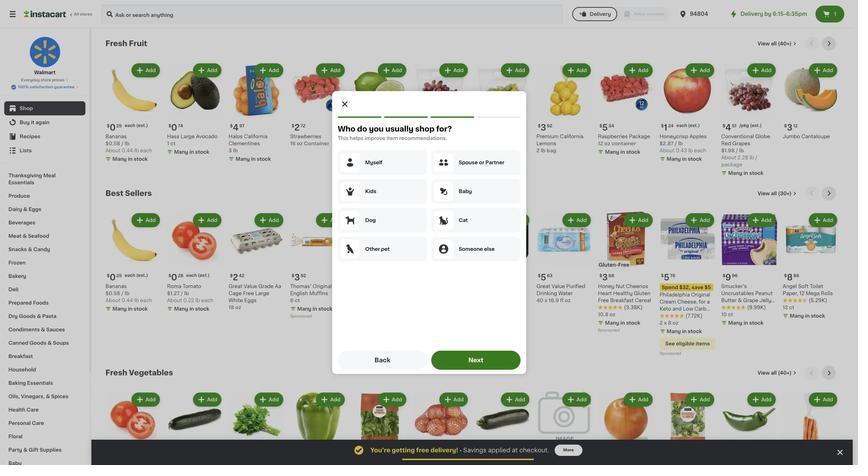 Task type: vqa. For each thing, say whether or not it's contained in the screenshot.


Task type: describe. For each thing, give the bounding box(es) containing it.
3 inside halos california clementines 3 lb
[[229, 148, 232, 153]]

$1.27
[[167, 291, 180, 296]]

back
[[375, 357, 391, 363]]

package inside conventional globe red grapes $1.98 / lb about 2.28 lb / package
[[722, 162, 743, 167]]

ct down the paper,
[[790, 305, 795, 310]]

grapes inside sun harvest seedless red grapes $2.18 / lb about 2.4 lb / package many in stock
[[425, 141, 443, 146]]

$ 9 96
[[723, 274, 738, 282]]

large inside hass large avocado 1 ct
[[181, 134, 195, 139]]

5 for $ 5 23
[[418, 124, 423, 132]]

many down hass large avocado 1 ct
[[174, 150, 188, 155]]

& left candy
[[28, 247, 32, 252]]

else
[[484, 247, 495, 252]]

water
[[559, 291, 573, 296]]

3 for thomas' original english muffins
[[295, 274, 300, 282]]

2 horizontal spatial free
[[619, 263, 630, 268]]

jumbo cantaloupe
[[784, 134, 831, 139]]

health
[[8, 407, 25, 412]]

bananas for 2
[[106, 284, 127, 289]]

dog
[[365, 218, 376, 223]]

6:15-
[[773, 11, 787, 17]]

/ up 2.43
[[490, 148, 492, 153]]

12 down the paper,
[[784, 305, 789, 310]]

california for halos california clementines 3 lb
[[244, 134, 268, 139]]

meat & seafood link
[[4, 229, 85, 243]]

honey nut cheerios heart healthy gluten free breakfast cereal
[[599, 284, 652, 303]]

myself
[[365, 160, 383, 165]]

40
[[537, 298, 544, 303]]

about inside roma tomato $1.27 / lb about 0.22 lb each
[[167, 298, 182, 303]]

/ right 2.4
[[445, 155, 447, 160]]

92 for premium california lemons
[[547, 124, 553, 128]]

57
[[424, 453, 429, 458]]

all
[[74, 12, 79, 16]]

grapes inside conventional globe red grapes $1.98 / lb about 2.28 lb / package
[[733, 141, 751, 146]]

delivery for delivery
[[590, 12, 611, 17]]

oz down lifestyle
[[673, 321, 679, 326]]

snacks
[[8, 247, 27, 252]]

28 for 2
[[362, 453, 368, 458]]

product group containing 8
[[784, 212, 840, 321]]

getting
[[392, 448, 415, 453]]

2 for $ 2 72
[[295, 124, 300, 132]]

package inside sun harvest seedless red grapes $2.18 / lb about 2.4 lb / package many in stock
[[448, 155, 469, 160]]

thomas' original english muffins 6 ct
[[290, 284, 332, 303]]

$0.98 element
[[784, 450, 840, 463]]

$ inside $ 0 87
[[477, 453, 480, 458]]

many down partner
[[482, 171, 497, 176]]

16.9
[[549, 298, 559, 303]]

goods for canned
[[30, 341, 46, 346]]

12 inside raspberries package 12 oz container
[[599, 141, 604, 146]]

(est.) for $ 0 28
[[198, 274, 210, 278]]

many down the 0.22
[[174, 307, 188, 312]]

rolls
[[822, 291, 834, 296]]

(est.) for $ 0 87
[[506, 453, 518, 457]]

$ inside $ 0 33
[[353, 124, 356, 128]]

86
[[794, 274, 800, 278]]

0.44 for 2
[[122, 298, 133, 303]]

free inside honey nut cheerios heart healthy gluten free breakfast cereal
[[599, 298, 610, 303]]

2 for $ 2 28
[[356, 453, 362, 461]]

97 for 4
[[240, 124, 245, 128]]

1 vertical spatial essentials
[[27, 381, 53, 386]]

23
[[424, 124, 430, 128]]

back button
[[338, 351, 427, 370]]

0 for $ 0 25 each (est.)
[[110, 124, 116, 132]]

$ inside $ 2 57
[[415, 453, 418, 458]]

eligible
[[677, 341, 695, 346]]

$ inside $ 5 23
[[415, 124, 418, 128]]

$2.18
[[414, 148, 427, 153]]

$1.98 / lb about 2.43 lb / package
[[475, 148, 512, 167]]

(9.99k)
[[748, 305, 767, 310]]

$ 2 42
[[230, 274, 245, 282]]

/pkg (est.)
[[432, 124, 455, 128]]

beef chuck, ground, 80%/20% button
[[475, 212, 531, 314]]

savings
[[464, 448, 487, 453]]

halos california clementines 3 lb
[[229, 134, 268, 153]]

$ 0 33
[[353, 124, 369, 132]]

spend
[[662, 285, 679, 290]]

instacart logo image
[[24, 10, 66, 18]]

2 for $ 2 42
[[233, 274, 238, 282]]

$ inside $ 0 25
[[107, 274, 110, 278]]

strawberries 16 oz container
[[290, 134, 329, 146]]

beverages link
[[4, 216, 85, 229]]

$0.58 for 2
[[106, 291, 120, 296]]

$ 3 92 for thomas' original english muffins
[[292, 274, 306, 282]]

$ inside $ 9 96
[[723, 274, 726, 278]]

(30+)
[[779, 191, 792, 196]]

25 for $ 0 25 each (est.)
[[116, 124, 122, 128]]

lb inside premium california lemons 2 lb bag
[[541, 148, 546, 153]]

who do you usually shop for? this helps improve item recommendations.
[[338, 125, 452, 141]]

partner
[[486, 160, 505, 165]]

$5
[[705, 285, 712, 290]]

breakfast link
[[4, 350, 85, 363]]

cheese,
[[678, 300, 698, 304]]

paper,
[[784, 291, 799, 296]]

ct inside the thomas' original english muffins 6 ct
[[295, 298, 300, 303]]

free
[[417, 448, 429, 453]]

philadelphia original cream cheese, for a keto and low carb lifestyle
[[660, 293, 711, 319]]

16
[[290, 141, 296, 146]]

healthy
[[614, 291, 633, 296]]

$5.72 element
[[475, 271, 531, 283]]

bananas for 4
[[106, 134, 127, 139]]

each (est.) for $ 0 28
[[186, 274, 210, 278]]

0 for $ 0 25
[[110, 274, 116, 282]]

about down $ 0 25 each (est.)
[[106, 148, 121, 153]]

3 for jumbo cantaloupe
[[788, 124, 793, 132]]

many down 0.43
[[667, 157, 681, 162]]

party & gift supplies
[[8, 448, 62, 452]]

(40+) for premium california lemons
[[779, 41, 792, 46]]

many down 2 x 8 oz
[[667, 329, 681, 334]]

free inside great value grade aa cage free large white eggs 18 oz
[[243, 291, 254, 296]]

improve
[[365, 136, 386, 141]]

& left spices
[[46, 394, 50, 399]]

view for 9
[[758, 191, 771, 196]]

1 inside lime 42 1 each
[[352, 141, 354, 146]]

97 for 0
[[548, 453, 553, 458]]

& right "meat"
[[23, 234, 27, 239]]

prices
[[52, 78, 64, 82]]

0.43
[[677, 148, 688, 153]]

10
[[722, 312, 727, 317]]

large inside great value grade aa cage free large white eggs 18 oz
[[255, 291, 269, 296]]

$1.98 inside conventional globe red grapes $1.98 / lb about 2.28 lb / package
[[722, 148, 735, 153]]

view for /pkg (est.)
[[758, 41, 771, 46]]

jumbo
[[784, 134, 801, 139]]

premium
[[537, 134, 559, 139]]

$ 2 72
[[292, 124, 306, 132]]

all for 3
[[772, 41, 777, 46]]

in inside sun harvest seedless red grapes $2.18 / lb about 2.4 lb / package many in stock
[[436, 164, 441, 169]]

$ 5 63
[[538, 274, 553, 282]]

treatment tracker modal dialog
[[91, 440, 854, 465]]

care for health care
[[27, 407, 39, 412]]

3 for honey nut cheerios heart healthy gluten free breakfast cereal
[[603, 274, 608, 282]]

6:35pm
[[787, 11, 808, 17]]

about inside $1.98 / lb about 2.43 lb / package
[[475, 155, 490, 160]]

/pkg inside $ 4 51 /pkg (est.)
[[740, 124, 750, 128]]

$ 2 28
[[353, 453, 368, 461]]

best sellers
[[106, 190, 152, 197]]

/ up 2.28
[[737, 148, 739, 153]]

each inside lime 42 1 each
[[355, 141, 368, 146]]

baby
[[459, 189, 472, 194]]

2.28
[[738, 155, 749, 160]]

it
[[31, 120, 34, 125]]

uncrustables
[[722, 291, 755, 296]]

$ 0 87
[[477, 453, 491, 461]]

3 all from the top
[[772, 371, 777, 376]]

cat
[[459, 218, 468, 223]]

stock inside sun harvest seedless red grapes $2.18 / lb about 2.4 lb / package many in stock
[[442, 164, 456, 169]]

great for 5
[[537, 284, 551, 289]]

ct inside hass large avocado 1 ct
[[170, 141, 176, 146]]

about inside conventional globe red grapes $1.98 / lb about 2.28 lb / package
[[722, 155, 737, 160]]

about inside sun harvest seedless red grapes $2.18 / lb about 2.4 lb / package many in stock
[[414, 155, 429, 160]]

lb inside halos california clementines 3 lb
[[233, 148, 238, 153]]

76
[[671, 274, 676, 278]]

$ inside $ 4 51 /pkg (est.)
[[723, 124, 726, 128]]

28 for 0
[[178, 274, 184, 278]]

$ inside $ 5 34
[[600, 124, 603, 128]]

all for 8
[[772, 191, 778, 196]]

oz inside strawberries 16 oz container
[[297, 141, 303, 146]]

/ up 2.4
[[428, 148, 430, 153]]

0 for $ 0 33
[[356, 124, 362, 132]]

spouse or partner
[[459, 160, 505, 165]]

5 for $ 5 76
[[664, 274, 670, 282]]

/ right 2.43
[[510, 155, 512, 160]]

fl
[[561, 298, 564, 303]]

many down 10 ct
[[729, 321, 743, 326]]

toilet
[[811, 284, 824, 289]]

10.8
[[599, 312, 609, 317]]

(7.72k)
[[686, 314, 703, 319]]

& inside smucker's uncrustables peanut butter & grape jelly sandwich
[[739, 298, 743, 303]]

delivery for delivery by 6:15-6:35pm
[[741, 11, 764, 17]]

/ down $ 0 25 each (est.)
[[121, 141, 124, 146]]

& left pasta
[[37, 314, 41, 319]]

many down clementines
[[236, 157, 250, 162]]

$ 2 57
[[415, 453, 429, 461]]

cream
[[660, 300, 677, 304]]

globe
[[756, 134, 771, 139]]

dry goods & pasta link
[[4, 310, 85, 323]]

$ inside $ 0 28
[[169, 274, 171, 278]]

view all (30+) button
[[756, 187, 800, 201]]

$ inside $ 0 97
[[538, 453, 541, 458]]

5 for $ 5 63
[[541, 274, 547, 282]]

5 for $ 5 34
[[603, 124, 608, 132]]

personal care
[[8, 421, 44, 426]]

hass large avocado 1 ct
[[167, 134, 218, 146]]

honeycrisp
[[660, 134, 689, 139]]

oz inside raspberries package 12 oz container
[[605, 141, 611, 146]]

red inside sun harvest seedless red grapes $2.18 / lb about 2.4 lb / package many in stock
[[414, 141, 424, 146]]

view all (40+) for 0
[[758, 371, 792, 376]]

& right the dairy
[[23, 207, 27, 212]]

2 for $ 2 57
[[418, 453, 423, 461]]

package inside $1.98 / lb about 2.43 lb / package
[[475, 162, 497, 167]]

24
[[669, 124, 674, 128]]

grade
[[259, 284, 274, 289]]

(est.) inside $ 0 25 each (est.)
[[136, 124, 148, 128]]

$0.87 each (estimated) element
[[475, 450, 531, 462]]

you
[[369, 125, 384, 133]]

$5.23 per package (estimated) element
[[414, 121, 470, 133]]

prepared
[[8, 300, 32, 305]]



Task type: locate. For each thing, give the bounding box(es) containing it.
&
[[23, 207, 27, 212], [23, 234, 27, 239], [28, 247, 32, 252], [739, 298, 743, 303], [37, 314, 41, 319], [41, 327, 45, 332], [48, 341, 52, 346], [46, 394, 50, 399], [23, 448, 27, 452]]

dairy
[[8, 207, 22, 212]]

1 horizontal spatial package
[[475, 162, 497, 167]]

1 vertical spatial large
[[255, 291, 269, 296]]

1 vertical spatial free
[[243, 291, 254, 296]]

each (est.) for $ 0 25
[[125, 274, 148, 278]]

oz inside great value grade aa cage free large white eggs 18 oz
[[236, 305, 241, 310]]

shop link
[[4, 101, 85, 115]]

2 4 from the left
[[726, 124, 732, 132]]

34
[[609, 124, 615, 128]]

about left 2.43
[[475, 155, 490, 160]]

many down 2.28
[[729, 171, 743, 176]]

3 for premium california lemons
[[541, 124, 547, 132]]

care down health care link
[[32, 421, 44, 426]]

/pkg right 23
[[432, 124, 442, 128]]

2 vertical spatial free
[[599, 298, 610, 303]]

1 vertical spatial x
[[665, 321, 668, 326]]

0 horizontal spatial eggs
[[29, 207, 41, 212]]

0 vertical spatial goods
[[19, 314, 36, 319]]

many down "english"
[[297, 307, 312, 312]]

great up cage
[[229, 284, 243, 289]]

view all (40+) button for 0
[[756, 366, 800, 380]]

$4.81 per package (estimated) element
[[475, 121, 531, 133]]

california
[[244, 134, 268, 139], [560, 134, 584, 139]]

view inside popup button
[[758, 191, 771, 196]]

$1.98 down conventional
[[722, 148, 735, 153]]

1 vertical spatial original
[[692, 293, 711, 297]]

8 left 86
[[788, 274, 793, 282]]

sponsored badge image
[[290, 314, 312, 319], [599, 329, 620, 333], [660, 352, 682, 356]]

deli link
[[4, 283, 85, 296]]

oils, vinegars, & spices link
[[4, 390, 85, 403]]

next button
[[432, 351, 521, 370]]

(est.) right 87
[[506, 453, 518, 457]]

3 up thomas'
[[295, 274, 300, 282]]

42 up cage
[[239, 274, 245, 278]]

premium california lemons 2 lb bag
[[537, 134, 584, 153]]

bananas $0.58 / lb about 0.44 lb each down $ 0 25 on the left bottom of page
[[106, 284, 152, 303]]

& inside "link"
[[48, 341, 52, 346]]

about inside honeycrisp apples $2.87 / lb about 0.43 lb each
[[660, 148, 675, 153]]

1 vertical spatial 8
[[669, 321, 672, 326]]

3 left 68
[[603, 274, 608, 282]]

4 up halos
[[233, 124, 239, 132]]

42 inside '$ 2 42'
[[239, 274, 245, 278]]

2 fresh from the top
[[106, 369, 127, 377]]

shop
[[415, 125, 435, 133]]

1 horizontal spatial free
[[599, 298, 610, 303]]

canned
[[8, 341, 28, 346]]

red down conventional
[[722, 141, 732, 146]]

grapes
[[425, 141, 443, 146], [733, 141, 751, 146]]

guarantee
[[54, 85, 75, 89]]

0 vertical spatial essentials
[[8, 180, 34, 185]]

product group
[[106, 62, 162, 164], [167, 62, 223, 157], [229, 62, 285, 164], [290, 62, 346, 147], [352, 62, 408, 157], [414, 62, 470, 171], [475, 62, 531, 178], [537, 62, 593, 154], [599, 62, 655, 157], [660, 62, 716, 164], [722, 62, 778, 178], [784, 62, 840, 140], [106, 212, 162, 314], [167, 212, 223, 314], [229, 212, 285, 311], [290, 212, 346, 320], [352, 212, 408, 351], [414, 212, 470, 321], [475, 212, 531, 314], [537, 212, 593, 304], [599, 212, 655, 334], [660, 212, 716, 358], [722, 212, 778, 328], [784, 212, 840, 321], [106, 391, 162, 465], [167, 391, 223, 465], [229, 391, 285, 465], [290, 391, 346, 465], [352, 391, 408, 465], [414, 391, 470, 465], [475, 391, 531, 465], [537, 391, 593, 465], [599, 391, 655, 465], [660, 391, 716, 465], [722, 391, 778, 465], [784, 391, 840, 465]]

about left 2.28
[[722, 155, 737, 160]]

(est.) inside $1.24 each (estimated) "element"
[[689, 124, 700, 128]]

25 for $ 0 25
[[116, 274, 122, 278]]

1 vertical spatial fresh
[[106, 369, 127, 377]]

2 view from the top
[[758, 191, 771, 196]]

1 $0.58 from the top
[[106, 141, 120, 146]]

value inside great value purified drinking water 40 x 16.9 fl oz
[[552, 284, 566, 289]]

2 vertical spatial all
[[772, 371, 777, 376]]

0 horizontal spatial free
[[243, 291, 254, 296]]

conventional globe red grapes $1.98 / lb about 2.28 lb / package
[[722, 134, 771, 167]]

0 horizontal spatial red
[[414, 141, 424, 146]]

sponsored badge image down 10.8 oz
[[599, 329, 620, 333]]

0 vertical spatial eggs
[[29, 207, 41, 212]]

each inside $ 0 25 each (est.)
[[125, 124, 135, 128]]

package down seedless on the right of the page
[[448, 155, 469, 160]]

2 item carousel region from the top
[[106, 187, 840, 360]]

at
[[512, 448, 518, 453]]

2 inside premium california lemons 2 lb bag
[[537, 148, 540, 153]]

item carousel region
[[106, 37, 840, 181], [106, 187, 840, 360], [106, 366, 840, 465]]

breakfast
[[611, 298, 634, 303], [8, 354, 33, 359]]

2 bananas $0.58 / lb about 0.44 lb each from the top
[[106, 284, 152, 303]]

package down 2.43
[[475, 162, 497, 167]]

None search field
[[101, 4, 564, 24]]

(est.) up the apples
[[689, 124, 700, 128]]

97 inside $ 0 97
[[548, 453, 553, 458]]

1 horizontal spatial 8
[[788, 274, 793, 282]]

92 for thomas' original english muffins
[[301, 274, 306, 278]]

delivery button
[[573, 7, 618, 21]]

bananas $0.58 / lb about 0.44 lb each for 2
[[106, 284, 152, 303]]

1 vertical spatial goods
[[30, 341, 46, 346]]

(est.) inside $0.28 each (estimated) element
[[198, 274, 210, 278]]

(est.) up seedless on the right of the page
[[443, 124, 455, 128]]

all inside popup button
[[772, 191, 778, 196]]

1 vertical spatial view all (40+) button
[[756, 366, 800, 380]]

great inside great value purified drinking water 40 x 16.9 fl oz
[[537, 284, 551, 289]]

walmart logo image
[[29, 37, 60, 68]]

1 view from the top
[[758, 41, 771, 46]]

1 vertical spatial all
[[772, 191, 778, 196]]

0 horizontal spatial grapes
[[425, 141, 443, 146]]

condiments & sauces link
[[4, 323, 85, 336]]

0 for $ 0 74
[[171, 124, 177, 132]]

ct down hass
[[170, 141, 176, 146]]

28 inside $ 2 28
[[362, 453, 368, 458]]

thanksgiving
[[8, 173, 42, 178]]

many down $ 0 25 each (est.)
[[113, 157, 127, 162]]

$0.58 down $ 0 25 each (est.)
[[106, 141, 120, 146]]

/ down $ 0 25 on the left bottom of page
[[121, 291, 124, 296]]

2 horizontal spatial package
[[722, 162, 743, 167]]

0 horizontal spatial original
[[313, 284, 332, 289]]

view all (40+) button
[[756, 37, 800, 51], [756, 366, 800, 380]]

1 horizontal spatial breakfast
[[611, 298, 634, 303]]

delivery!
[[431, 448, 459, 453]]

1 horizontal spatial $1.98
[[722, 148, 735, 153]]

(est.) up tomato
[[198, 274, 210, 278]]

$0.25 each (estimated) element for 4
[[106, 121, 162, 133]]

0 horizontal spatial 28
[[178, 274, 184, 278]]

about down $ 0 25 on the left bottom of page
[[106, 298, 121, 303]]

$1.24 each (estimated) element
[[660, 121, 716, 133]]

$1.98 up or
[[475, 148, 489, 153]]

2 red from the left
[[722, 141, 732, 146]]

2 vertical spatial view
[[758, 371, 771, 376]]

1 $0.25 each (estimated) element from the top
[[106, 121, 162, 133]]

$0.58
[[106, 141, 120, 146], [106, 291, 120, 296]]

$ inside '$ 2 42'
[[230, 274, 233, 278]]

33
[[363, 124, 369, 128]]

2 view all (40+) button from the top
[[756, 366, 800, 380]]

2 $0.25 each (estimated) element from the top
[[106, 271, 162, 283]]

many inside sun harvest seedless red grapes $2.18 / lb about 2.4 lb / package many in stock
[[421, 164, 435, 169]]

canned goods & soups
[[8, 341, 69, 346]]

thanksgiving meal essentials link
[[4, 169, 85, 189]]

(est.) for $ 1 24
[[689, 124, 700, 128]]

1 horizontal spatial $ 3 92
[[538, 124, 553, 132]]

health care link
[[4, 403, 85, 417]]

1 horizontal spatial 28
[[362, 453, 368, 458]]

conventional
[[722, 134, 755, 139]]

1 vertical spatial sponsored badge image
[[599, 329, 620, 333]]

1 horizontal spatial x
[[665, 321, 668, 326]]

value up water on the right
[[552, 284, 566, 289]]

delivery inside button
[[590, 12, 611, 17]]

value inside great value grade aa cage free large white eggs 18 oz
[[244, 284, 257, 289]]

dry
[[8, 314, 18, 319]]

more button
[[555, 445, 583, 456]]

california for premium california lemons 2 lb bag
[[560, 134, 584, 139]]

grapes down harvest
[[425, 141, 443, 146]]

value for 2
[[244, 284, 257, 289]]

fresh vegetables
[[106, 369, 173, 377]]

1 vertical spatial 28
[[362, 453, 368, 458]]

oz right 10.8
[[610, 312, 616, 317]]

container
[[304, 141, 329, 146]]

0 horizontal spatial delivery
[[590, 12, 611, 17]]

2 0.44 from the top
[[122, 298, 133, 303]]

/pkg inside $5.23 per package (estimated) element
[[432, 124, 442, 128]]

0.44 for 4
[[122, 148, 133, 153]]

/ inside honeycrisp apples $2.87 / lb about 0.43 lb each
[[675, 141, 678, 146]]

x inside great value purified drinking water 40 x 16.9 fl oz
[[545, 298, 548, 303]]

0 vertical spatial sponsored badge image
[[290, 314, 312, 319]]

grapes down conventional
[[733, 141, 751, 146]]

/pkg right "51"
[[740, 124, 750, 128]]

great up drinking
[[537, 284, 551, 289]]

roma tomato $1.27 / lb about 0.22 lb each
[[167, 284, 214, 303]]

best
[[106, 190, 123, 197]]

1 all from the top
[[772, 41, 777, 46]]

each (est.) inside $0.28 each (estimated) element
[[186, 274, 210, 278]]

many down lime 42 1 each on the left
[[359, 150, 373, 155]]

0.44 down $ 0 25 on the left bottom of page
[[122, 298, 133, 303]]

$ inside $ 2 72
[[292, 124, 295, 128]]

0 horizontal spatial 42
[[239, 274, 245, 278]]

many down 10.8 oz
[[606, 321, 620, 326]]

0 horizontal spatial x
[[545, 298, 548, 303]]

prepared foods
[[8, 300, 49, 305]]

product group containing 9
[[722, 212, 778, 328]]

sponsored badge image for $ 3 92
[[290, 314, 312, 319]]

about down $2.18
[[414, 155, 429, 160]]

vegetables
[[129, 369, 173, 377]]

sponsored badge image down 6
[[290, 314, 312, 319]]

87
[[486, 453, 491, 458]]

(est.) for $ 0 25
[[136, 274, 148, 278]]

1 california from the left
[[244, 134, 268, 139]]

gluten-free
[[599, 263, 630, 268]]

94804
[[691, 11, 709, 17]]

peanut
[[756, 291, 773, 296]]

1 horizontal spatial sponsored badge image
[[599, 329, 620, 333]]

$ inside the $ 1 24
[[662, 124, 664, 128]]

free up nut
[[619, 263, 630, 268]]

0 horizontal spatial /pkg
[[432, 124, 442, 128]]

3 up premium
[[541, 124, 547, 132]]

0
[[110, 124, 116, 132], [171, 124, 177, 132], [356, 124, 362, 132], [110, 274, 116, 282], [171, 274, 177, 282], [480, 453, 486, 461], [541, 453, 547, 461]]

5 left 76
[[664, 274, 670, 282]]

2 25 from the top
[[116, 274, 122, 278]]

main content containing 0
[[91, 28, 854, 465]]

recipes link
[[4, 129, 85, 144]]

2 down lemons at the top right
[[537, 148, 540, 153]]

1 horizontal spatial eggs
[[244, 298, 257, 303]]

about down the $2.87
[[660, 148, 675, 153]]

essentials inside thanksgiving meal essentials
[[8, 180, 34, 185]]

97 inside $ 4 97
[[240, 124, 245, 128]]

view all (40+) button for premium california lemons
[[756, 37, 800, 51]]

1 bananas from the top
[[106, 134, 127, 139]]

42 inside lime 42 1 each
[[365, 134, 372, 139]]

each inside roma tomato $1.27 / lb about 0.22 lb each
[[201, 298, 214, 303]]

2 bananas from the top
[[106, 284, 127, 289]]

baking essentials link
[[4, 376, 85, 390]]

$ 3 92 up premium
[[538, 124, 553, 132]]

(40+) for 0
[[779, 371, 792, 376]]

oz down raspberries
[[605, 141, 611, 146]]

1 horizontal spatial delivery
[[741, 11, 764, 17]]

1 vertical spatial 97
[[548, 453, 553, 458]]

1 view all (40+) from the top
[[758, 41, 792, 46]]

0 vertical spatial 0.44
[[122, 148, 133, 153]]

original up for
[[692, 293, 711, 297]]

2 value from the left
[[552, 284, 566, 289]]

10 ct
[[722, 312, 734, 317]]

1 (40+) from the top
[[779, 41, 792, 46]]

2 left 72
[[295, 124, 300, 132]]

oz right 18 at the left of page
[[236, 305, 241, 310]]

1 vertical spatial breakfast
[[8, 354, 33, 359]]

fruit
[[129, 40, 147, 47]]

fresh left fruit
[[106, 40, 127, 47]]

each (est.) for $ 0 87
[[494, 453, 518, 457]]

ct right 10
[[729, 312, 734, 317]]

0 vertical spatial view all (40+) button
[[756, 37, 800, 51]]

sponsored badge image for $ 3 68
[[599, 329, 620, 333]]

$ 4 97
[[230, 124, 245, 132]]

goods for dry
[[19, 314, 36, 319]]

0 horizontal spatial package
[[448, 155, 469, 160]]

apples
[[690, 134, 707, 139]]

1 inside 'button'
[[835, 12, 837, 17]]

1 vertical spatial bananas
[[106, 284, 127, 289]]

product group containing 1
[[660, 62, 716, 164]]

$ inside $ 5 63
[[538, 274, 541, 278]]

(est.) inside $ 4 51 /pkg (est.)
[[751, 124, 762, 128]]

essentials down thanksgiving
[[8, 180, 34, 185]]

(est.) inside $5.23 per package (estimated) element
[[443, 124, 455, 128]]

$0.58 down $ 0 25 on the left bottom of page
[[106, 291, 120, 296]]

(est.) for $ 5 23
[[443, 124, 455, 128]]

0 horizontal spatial large
[[181, 134, 195, 139]]

0 vertical spatial fresh
[[106, 40, 127, 47]]

beverages
[[8, 220, 35, 225]]

california inside halos california clementines 3 lb
[[244, 134, 268, 139]]

/ down the honeycrisp
[[675, 141, 678, 146]]

0 vertical spatial original
[[313, 284, 332, 289]]

1 horizontal spatial grapes
[[733, 141, 751, 146]]

lemons
[[537, 141, 557, 146]]

$ inside $ 4 97
[[230, 124, 233, 128]]

0 vertical spatial 25
[[116, 124, 122, 128]]

0 vertical spatial bananas
[[106, 134, 127, 139]]

2 down lifestyle
[[660, 321, 663, 326]]

1 vertical spatial item carousel region
[[106, 187, 840, 360]]

1 bananas $0.58 / lb about 0.44 lb each from the top
[[106, 134, 152, 153]]

spend $32, save $5
[[662, 285, 712, 290]]

12 down soft
[[800, 291, 805, 296]]

0 for $ 0 28
[[171, 274, 177, 282]]

hass
[[167, 134, 180, 139]]

$ inside the $ 8 86
[[785, 274, 788, 278]]

you're getting free delivery!
[[371, 448, 459, 453]]

$1.98 inside $1.98 / lb about 2.43 lb / package
[[475, 148, 489, 153]]

roma
[[167, 284, 182, 289]]

1 vertical spatial 0.44
[[122, 298, 133, 303]]

condiments
[[8, 327, 40, 332]]

each inside "element"
[[677, 124, 688, 128]]

$ inside $ 0 74
[[169, 124, 171, 128]]

1 vertical spatial bananas $0.58 / lb about 0.44 lb each
[[106, 284, 152, 303]]

2 vertical spatial item carousel region
[[106, 366, 840, 465]]

8 down lifestyle
[[669, 321, 672, 326]]

1 vertical spatial $ 3 92
[[292, 274, 306, 282]]

about down $1.27
[[167, 298, 182, 303]]

12 inside $ 3 12
[[794, 124, 798, 128]]

3 item carousel region from the top
[[106, 366, 840, 465]]

$0.25 each (estimated) element
[[106, 121, 162, 133], [106, 271, 162, 283]]

each (est.) for $ 1 24
[[677, 124, 700, 128]]

sun
[[414, 134, 423, 139]]

$ inside $ 0 25 each (est.)
[[107, 124, 110, 128]]

1 horizontal spatial 92
[[547, 124, 553, 128]]

1 horizontal spatial california
[[560, 134, 584, 139]]

1 red from the left
[[414, 141, 424, 146]]

each (est.) inside $0.87 each (estimated) element
[[494, 453, 518, 457]]

0 horizontal spatial sponsored badge image
[[290, 314, 312, 319]]

2 all from the top
[[772, 191, 778, 196]]

1 vertical spatial 42
[[239, 274, 245, 278]]

$ 3 92 for premium california lemons
[[538, 124, 553, 132]]

value left grade
[[244, 284, 257, 289]]

2.43
[[492, 155, 503, 160]]

0 vertical spatial x
[[545, 298, 548, 303]]

1 /pkg from the left
[[432, 124, 442, 128]]

2 $0.58 from the top
[[106, 291, 120, 296]]

package
[[630, 134, 651, 139]]

$0.25 each (estimated) element for 2
[[106, 271, 162, 283]]

$ inside $ 3 12
[[785, 124, 788, 128]]

oz inside great value purified drinking water 40 x 16.9 fl oz
[[565, 298, 571, 303]]

2 grapes from the left
[[733, 141, 751, 146]]

1 horizontal spatial 97
[[548, 453, 553, 458]]

oils, vinegars, & spices
[[8, 394, 68, 399]]

fresh left vegetables
[[106, 369, 127, 377]]

satisfaction
[[30, 85, 53, 89]]

1 view all (40+) button from the top
[[756, 37, 800, 51]]

92
[[547, 124, 553, 128], [301, 274, 306, 278]]

1 4 from the left
[[233, 124, 239, 132]]

$2.87
[[660, 141, 674, 146]]

original for cheese,
[[692, 293, 711, 297]]

main content
[[91, 28, 854, 465]]

92 up thomas'
[[301, 274, 306, 278]]

0 horizontal spatial 4
[[233, 124, 239, 132]]

service type group
[[573, 7, 671, 21]]

$32,
[[680, 285, 691, 290]]

california inside premium california lemons 2 lb bag
[[560, 134, 584, 139]]

1 item carousel region from the top
[[106, 37, 840, 181]]

about
[[106, 148, 121, 153], [660, 148, 675, 153], [475, 155, 490, 160], [414, 155, 429, 160], [722, 155, 737, 160], [106, 298, 121, 303], [167, 298, 182, 303]]

0 vertical spatial view all (40+)
[[758, 41, 792, 46]]

1 horizontal spatial /pkg
[[740, 124, 750, 128]]

many down container
[[606, 150, 620, 155]]

each inside honeycrisp apples $2.87 / lb about 0.43 lb each
[[695, 148, 707, 153]]

next
[[469, 357, 484, 363]]

2 (40+) from the top
[[779, 371, 792, 376]]

1 horizontal spatial original
[[692, 293, 711, 297]]

each (est.) inside $1.24 each (estimated) "element"
[[677, 124, 700, 128]]

0 horizontal spatial california
[[244, 134, 268, 139]]

many down $ 0 25 on the left bottom of page
[[113, 307, 127, 312]]

add your shopping preferences element
[[332, 91, 527, 374]]

0 horizontal spatial great
[[229, 284, 243, 289]]

original up "muffins"
[[313, 284, 332, 289]]

red inside conventional globe red grapes $1.98 / lb about 2.28 lb / package
[[722, 141, 732, 146]]

/ right 2.28
[[756, 155, 758, 160]]

personal
[[8, 421, 31, 426]]

9
[[726, 274, 732, 282]]

0 horizontal spatial breakfast
[[8, 354, 33, 359]]

care for personal care
[[32, 421, 44, 426]]

1 inside hass large avocado 1 ct
[[167, 141, 169, 146]]

25 inside $ 0 25
[[116, 274, 122, 278]]

2 great from the left
[[537, 284, 551, 289]]

raspberries package 12 oz container
[[599, 134, 651, 146]]

bananas down $ 0 25 each (est.)
[[106, 134, 127, 139]]

california up clementines
[[244, 134, 268, 139]]

0 vertical spatial care
[[27, 407, 39, 412]]

1 horizontal spatial large
[[255, 291, 269, 296]]

0 vertical spatial $ 3 92
[[538, 124, 553, 132]]

$ inside $ 5 76
[[662, 274, 664, 278]]

$ 3 92
[[538, 124, 553, 132], [292, 274, 306, 282]]

0.44 down $ 0 25 each (est.)
[[122, 148, 133, 153]]

0 horizontal spatial 97
[[240, 124, 245, 128]]

1 inside "element"
[[664, 124, 668, 132]]

many down '12 ct'
[[791, 314, 805, 319]]

2 vertical spatial sponsored badge image
[[660, 352, 682, 356]]

1 fresh from the top
[[106, 40, 127, 47]]

0 vertical spatial 92
[[547, 124, 553, 128]]

$
[[107, 124, 110, 128], [292, 124, 295, 128], [662, 124, 664, 128], [169, 124, 171, 128], [230, 124, 233, 128], [353, 124, 356, 128], [415, 124, 418, 128], [538, 124, 541, 128], [600, 124, 603, 128], [723, 124, 726, 128], [785, 124, 788, 128], [107, 274, 110, 278], [292, 274, 295, 278], [662, 274, 664, 278], [169, 274, 171, 278], [230, 274, 233, 278], [538, 274, 541, 278], [600, 274, 603, 278], [723, 274, 726, 278], [785, 274, 788, 278], [477, 453, 480, 458], [353, 453, 356, 458], [415, 453, 418, 458], [538, 453, 541, 458]]

0 horizontal spatial value
[[244, 284, 257, 289]]

25
[[116, 124, 122, 128], [116, 274, 122, 278]]

1 vertical spatial $0.25 each (estimated) element
[[106, 271, 162, 283]]

0 horizontal spatial $1.98
[[475, 148, 489, 153]]

1 horizontal spatial 4
[[726, 124, 732, 132]]

0 for $ 0 87
[[480, 453, 486, 461]]

1 vertical spatial view all (40+)
[[758, 371, 792, 376]]

$ inside $ 3 68
[[600, 274, 603, 278]]

0 vertical spatial 97
[[240, 124, 245, 128]]

12 inside angel soft toilet paper, 12 mega rolls
[[800, 291, 805, 296]]

view all (40+) for california
[[758, 41, 792, 46]]

great for 2
[[229, 284, 243, 289]]

28 inside $ 0 28
[[178, 274, 184, 278]]

1 vertical spatial 25
[[116, 274, 122, 278]]

1 horizontal spatial 42
[[365, 134, 372, 139]]

0 vertical spatial 42
[[365, 134, 372, 139]]

philadelphia
[[660, 293, 690, 297]]

1 25 from the top
[[116, 124, 122, 128]]

2 california from the left
[[560, 134, 584, 139]]

seafood
[[28, 234, 49, 239]]

$0.28 each (estimated) element
[[167, 271, 223, 283]]

2 view all (40+) from the top
[[758, 371, 792, 376]]

0 vertical spatial large
[[181, 134, 195, 139]]

frozen
[[8, 260, 26, 265]]

everyday store prices link
[[21, 77, 69, 83]]

(3.38k)
[[625, 305, 643, 310]]

0 for $ 0 97
[[541, 453, 547, 461]]

eggs inside great value grade aa cage free large white eggs 18 oz
[[244, 298, 257, 303]]

12 up the jumbo
[[794, 124, 798, 128]]

stock
[[195, 150, 210, 155], [380, 150, 394, 155], [627, 150, 641, 155], [134, 157, 148, 162], [688, 157, 703, 162], [257, 157, 271, 162], [442, 164, 456, 169], [504, 171, 518, 176], [750, 171, 764, 176], [134, 307, 148, 312], [319, 307, 333, 312], [195, 307, 210, 312], [812, 314, 826, 319], [627, 321, 641, 326], [750, 321, 764, 326], [688, 329, 703, 334]]

1 vertical spatial (40+)
[[779, 371, 792, 376]]

package down 2.28
[[722, 162, 743, 167]]

1 grapes from the left
[[425, 141, 443, 146]]

& left sauces
[[41, 327, 45, 332]]

0 vertical spatial all
[[772, 41, 777, 46]]

1 vertical spatial eggs
[[244, 298, 257, 303]]

goods inside "link"
[[30, 341, 46, 346]]

eggs right the white
[[244, 298, 257, 303]]

2 /pkg from the left
[[740, 124, 750, 128]]

3 down halos
[[229, 148, 232, 153]]

original inside the thomas' original english muffins 6 ct
[[313, 284, 332, 289]]

ct right 6
[[295, 298, 300, 303]]

1 vertical spatial 92
[[301, 274, 306, 278]]

great inside great value grade aa cage free large white eggs 18 oz
[[229, 284, 243, 289]]

1 $1.98 from the left
[[475, 148, 489, 153]]

2 horizontal spatial sponsored badge image
[[660, 352, 682, 356]]

nut
[[616, 284, 625, 289]]

0 horizontal spatial 8
[[669, 321, 672, 326]]

& left gift on the left bottom
[[23, 448, 27, 452]]

original for muffins
[[313, 284, 332, 289]]

breakfast inside honey nut cheerios heart healthy gluten free breakfast cereal
[[611, 298, 634, 303]]

recipes
[[20, 134, 40, 139]]

1 vertical spatial $0.58
[[106, 291, 120, 296]]

2 $1.98 from the left
[[722, 148, 735, 153]]

$0.58 for 4
[[106, 141, 120, 146]]

0 vertical spatial view
[[758, 41, 771, 46]]

each (est.) up tomato
[[186, 274, 210, 278]]

4 for $ 4 97
[[233, 124, 239, 132]]

0 vertical spatial $0.58
[[106, 141, 120, 146]]

1 vertical spatial view
[[758, 191, 771, 196]]

kids
[[365, 189, 377, 194]]

5 inside $5.23 per package (estimated) element
[[418, 124, 423, 132]]

honeycrisp apples $2.87 / lb about 0.43 lb each
[[660, 134, 707, 153]]

snacks & candy link
[[4, 243, 85, 256]]

large down the 74 on the top left of page
[[181, 134, 195, 139]]

chuck,
[[488, 284, 505, 289]]

carb
[[695, 307, 707, 312]]

$4.51 per package (estimated) element
[[722, 121, 778, 133]]

fresh for 2
[[106, 369, 127, 377]]

(est.) right $ 0 25 on the left bottom of page
[[136, 274, 148, 278]]

& left soups
[[48, 341, 52, 346]]

each (est.) up the apples
[[677, 124, 700, 128]]

3 up the jumbo
[[788, 124, 793, 132]]

1 value from the left
[[244, 284, 257, 289]]

5 left 63
[[541, 274, 547, 282]]

5 left 34
[[603, 124, 608, 132]]

x down lifestyle
[[665, 321, 668, 326]]

bananas $0.58 / lb about 0.44 lb each for 4
[[106, 134, 152, 153]]

4 left "51"
[[726, 124, 732, 132]]

4 for $ 4 51 /pkg (est.)
[[726, 124, 732, 132]]

dairy & eggs
[[8, 207, 41, 212]]

value for 5
[[552, 284, 566, 289]]

1 horizontal spatial value
[[552, 284, 566, 289]]

25 inside $ 0 25 each (est.)
[[116, 124, 122, 128]]

clementines
[[229, 141, 260, 146]]

3 view from the top
[[758, 371, 771, 376]]

1 0.44 from the top
[[122, 148, 133, 153]]

$ inside $ 2 28
[[353, 453, 356, 458]]

breakfast down healthy
[[611, 298, 634, 303]]

cheerios
[[627, 284, 649, 289]]

red down 'sun'
[[414, 141, 424, 146]]

/ inside roma tomato $1.27 / lb about 0.22 lb each
[[181, 291, 183, 296]]

1 great from the left
[[229, 284, 243, 289]]

fresh for lime 42
[[106, 40, 127, 47]]

0 horizontal spatial 92
[[301, 274, 306, 278]]

2 left 57
[[418, 453, 423, 461]]

oz right fl
[[565, 298, 571, 303]]

health care
[[8, 407, 39, 412]]

1 vertical spatial care
[[32, 421, 44, 426]]



